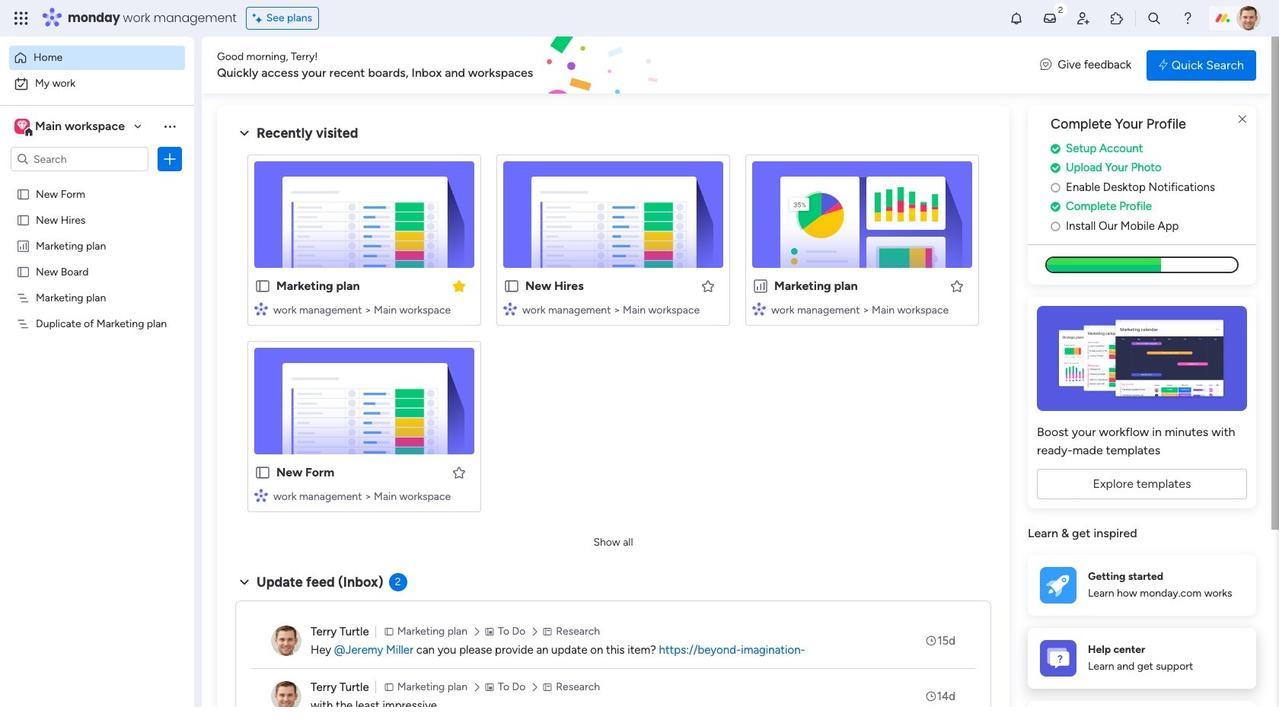 Task type: describe. For each thing, give the bounding box(es) containing it.
0 vertical spatial public dashboard image
[[16, 238, 30, 253]]

3 check circle image from the top
[[1051, 201, 1061, 213]]

templates image image
[[1042, 306, 1243, 412]]

0 horizontal spatial terry turtle image
[[271, 682, 302, 708]]

v2 bolt switch image
[[1159, 57, 1168, 73]]

options image
[[162, 152, 177, 167]]

help image
[[1181, 11, 1196, 26]]

1 circle o image from the top
[[1051, 182, 1061, 193]]

0 horizontal spatial add to favorites image
[[452, 465, 467, 480]]

close recently visited image
[[235, 124, 254, 142]]

close update feed (inbox) image
[[235, 574, 254, 592]]

Search in workspace field
[[32, 150, 127, 168]]

search everything image
[[1147, 11, 1162, 26]]

2 element
[[389, 574, 407, 592]]

2 check circle image from the top
[[1051, 162, 1061, 174]]

1 check circle image from the top
[[1051, 143, 1061, 154]]

workspace image
[[14, 118, 30, 135]]

public board image
[[503, 278, 520, 295]]

monday marketplace image
[[1110, 11, 1125, 26]]

terry turtle image
[[271, 626, 302, 657]]

notifications image
[[1009, 11, 1024, 26]]

v2 user feedback image
[[1041, 57, 1052, 74]]

workspace image
[[17, 118, 27, 135]]

1 horizontal spatial add to favorites image
[[701, 278, 716, 294]]

workspace selection element
[[14, 117, 127, 137]]



Task type: vqa. For each thing, say whether or not it's contained in the screenshot.
Invite members icon
yes



Task type: locate. For each thing, give the bounding box(es) containing it.
2 vertical spatial check circle image
[[1051, 201, 1061, 213]]

option
[[9, 46, 185, 70], [9, 72, 185, 96], [0, 180, 194, 183]]

remove from favorites image
[[452, 278, 467, 294]]

1 vertical spatial circle o image
[[1051, 221, 1061, 232]]

circle o image
[[1051, 182, 1061, 193], [1051, 221, 1061, 232]]

help center element
[[1028, 628, 1257, 689]]

0 vertical spatial terry turtle image
[[1237, 6, 1261, 30]]

list box
[[0, 178, 194, 542]]

workspace options image
[[162, 119, 177, 134]]

0 vertical spatial option
[[9, 46, 185, 70]]

check circle image
[[1051, 143, 1061, 154], [1051, 162, 1061, 174], [1051, 201, 1061, 213]]

2 vertical spatial option
[[0, 180, 194, 183]]

0 horizontal spatial public dashboard image
[[16, 238, 30, 253]]

1 vertical spatial check circle image
[[1051, 162, 1061, 174]]

0 vertical spatial check circle image
[[1051, 143, 1061, 154]]

invite members image
[[1076, 11, 1091, 26]]

public board image
[[16, 187, 30, 201], [16, 212, 30, 227], [16, 264, 30, 279], [254, 278, 271, 295], [254, 465, 271, 481]]

terry turtle image right help image
[[1237, 6, 1261, 30]]

1 horizontal spatial terry turtle image
[[1237, 6, 1261, 30]]

1 vertical spatial public dashboard image
[[753, 278, 769, 295]]

1 vertical spatial option
[[9, 72, 185, 96]]

getting started element
[[1028, 555, 1257, 616]]

1 vertical spatial terry turtle image
[[271, 682, 302, 708]]

public dashboard image
[[16, 238, 30, 253], [753, 278, 769, 295]]

quick search results list box
[[235, 142, 992, 531]]

0 vertical spatial circle o image
[[1051, 182, 1061, 193]]

add to favorites image
[[701, 278, 716, 294], [950, 278, 965, 294], [452, 465, 467, 480]]

2 image
[[1054, 1, 1068, 18]]

1 horizontal spatial public dashboard image
[[753, 278, 769, 295]]

see plans image
[[253, 10, 266, 27]]

2 horizontal spatial add to favorites image
[[950, 278, 965, 294]]

terry turtle image down terry turtle icon on the left bottom of page
[[271, 682, 302, 708]]

update feed image
[[1043, 11, 1058, 26]]

2 circle o image from the top
[[1051, 221, 1061, 232]]

terry turtle image
[[1237, 6, 1261, 30], [271, 682, 302, 708]]

select product image
[[14, 11, 29, 26]]

dapulse x slim image
[[1234, 110, 1252, 129]]



